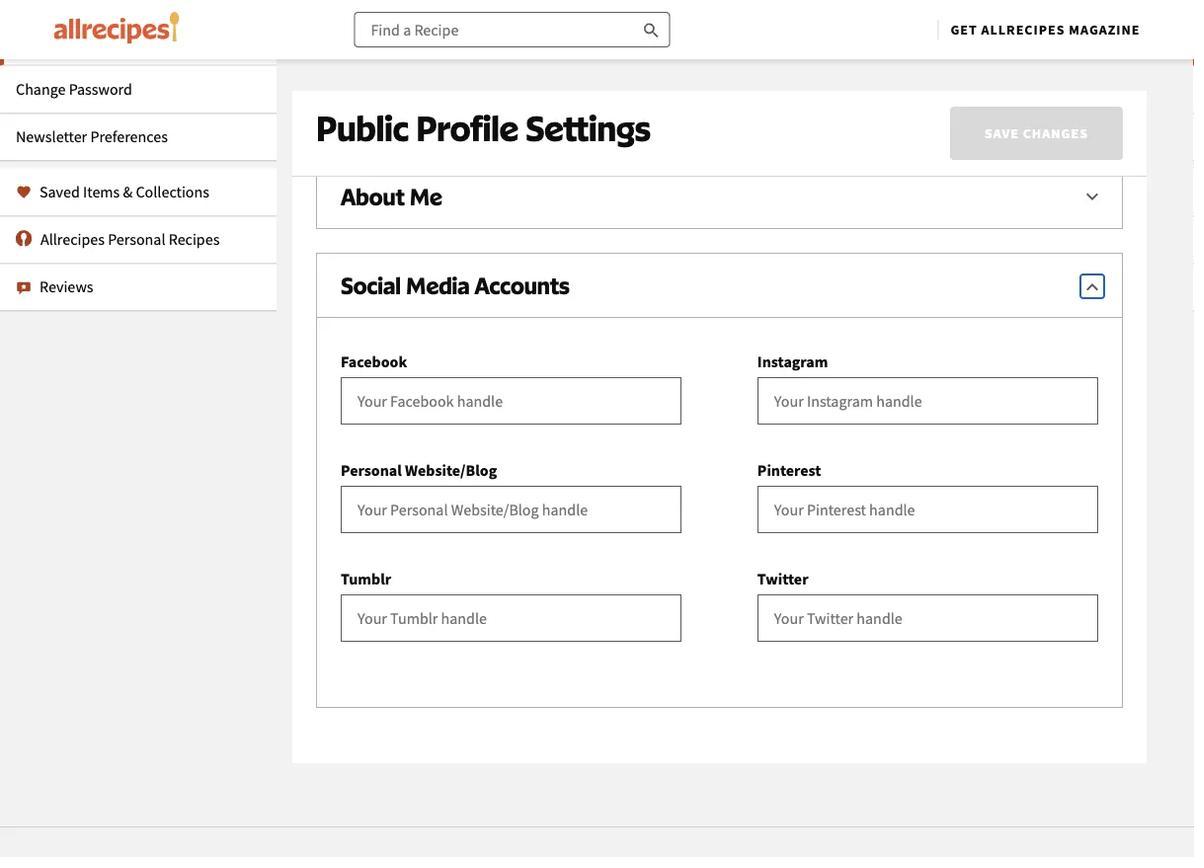 Task type: vqa. For each thing, say whether or not it's contained in the screenshot.
(16's ounce)
no



Task type: describe. For each thing, give the bounding box(es) containing it.
facebook
[[341, 352, 407, 371]]

1 horizontal spatial public
[[868, 2, 904, 20]]

0 vertical spatial of
[[802, 2, 814, 20]]

Pinterest field
[[757, 486, 1098, 533]]

0 vertical spatial allrecipes
[[981, 21, 1065, 39]]

1 vertical spatial settings
[[526, 107, 651, 150]]

reviews link
[[0, 263, 277, 311]]

get allrecipes magazine link
[[951, 21, 1140, 39]]

chevron image for social media accounts
[[1081, 275, 1104, 298]]

see
[[480, 2, 500, 20]]

information
[[524, 2, 593, 20]]

newsletter preferences link
[[0, 113, 277, 160]]

0 horizontal spatial settings
[[116, 33, 174, 53]]

saved items & collections
[[40, 182, 209, 202]]

Twitter field
[[757, 595, 1098, 642]]

tumblr
[[341, 569, 391, 589]]

only
[[344, 2, 370, 20]]

to
[[466, 2, 478, 20]]

the
[[503, 2, 522, 20]]

get
[[951, 21, 978, 39]]

personal website/blog
[[341, 460, 497, 480]]

opt out of having a public profile
[[338, 87, 470, 130]]

saved
[[40, 182, 80, 202]]

1 you from the left
[[373, 2, 395, 20]]

about
[[341, 182, 405, 210]]

saved items & collections link
[[0, 168, 277, 216]]

1 vertical spatial public profile settings
[[316, 107, 651, 150]]

0 horizontal spatial profile
[[67, 33, 113, 53]]

change
[[16, 80, 66, 99]]

Tumblr field
[[341, 595, 682, 642]]

0 horizontal spatial allrecipes
[[40, 230, 105, 249]]

collections
[[136, 182, 209, 202]]

page
[[638, 2, 666, 20]]

0 horizontal spatial personal
[[108, 230, 165, 249]]

because
[[669, 2, 716, 20]]

public profile settings link
[[0, 18, 277, 66]]

able
[[438, 2, 463, 20]]

preferences
[[90, 127, 168, 147]]

public inside public profile settings link
[[20, 33, 63, 53]]

only you will be able to see the information on this page because you opted out of having a public profile
[[344, 2, 945, 20]]

on
[[596, 2, 611, 20]]

Personal Website/Blog field
[[341, 486, 682, 533]]

0 horizontal spatial public profile settings
[[20, 33, 174, 53]]

opted
[[743, 2, 777, 20]]

1 horizontal spatial profile
[[416, 107, 518, 150]]

public inside opt out of having a public profile
[[338, 111, 381, 130]]

1 horizontal spatial a
[[858, 2, 865, 20]]

recipes
[[169, 230, 220, 249]]

items
[[83, 182, 120, 202]]

Search text field
[[354, 12, 670, 47]]

of inside opt out of having a public profile
[[393, 87, 407, 107]]

twitter
[[757, 569, 808, 589]]

newsletter
[[16, 127, 87, 147]]



Task type: locate. For each thing, give the bounding box(es) containing it.
0 vertical spatial profile
[[907, 2, 945, 20]]

social media accounts
[[341, 271, 569, 299]]

get allrecipes magazine
[[951, 21, 1140, 39]]

public profile settings
[[20, 33, 174, 53], [316, 107, 651, 150]]

you left opted
[[719, 2, 741, 20]]

1 horizontal spatial out
[[780, 2, 800, 20]]

this
[[614, 2, 635, 20]]

a
[[858, 2, 865, 20], [461, 87, 470, 107]]

0 vertical spatial chevron image
[[1081, 186, 1104, 209]]

personal down saved items & collections link
[[108, 230, 165, 249]]

having inside opt out of having a public profile
[[411, 87, 458, 107]]

Facebook field
[[341, 377, 682, 425]]

public
[[868, 2, 904, 20], [338, 111, 381, 130]]

1 vertical spatial public
[[338, 111, 381, 130]]

1 vertical spatial profile
[[384, 111, 431, 130]]

1 horizontal spatial you
[[719, 2, 741, 20]]

of right opt
[[393, 87, 407, 107]]

allrecipes up "reviews"
[[40, 230, 105, 249]]

profile up me
[[416, 107, 518, 150]]

you left will
[[373, 2, 395, 20]]

profile
[[67, 33, 113, 53], [416, 107, 518, 150]]

0 vertical spatial public
[[868, 2, 904, 20]]

1 vertical spatial public
[[316, 107, 409, 150]]

public up about
[[316, 107, 409, 150]]

1 horizontal spatial having
[[817, 2, 856, 20]]

of
[[802, 2, 814, 20], [393, 87, 407, 107]]

personal left website/blog
[[341, 460, 402, 480]]

1 chevron image from the top
[[1081, 186, 1104, 209]]

social
[[341, 271, 401, 299]]

1 vertical spatial having
[[411, 87, 458, 107]]

1 horizontal spatial of
[[802, 2, 814, 20]]

0 vertical spatial settings
[[116, 33, 174, 53]]

0 vertical spatial a
[[858, 2, 865, 20]]

0 horizontal spatial of
[[393, 87, 407, 107]]

0 vertical spatial public profile settings
[[20, 33, 174, 53]]

accounts
[[475, 271, 569, 299]]

0 vertical spatial having
[[817, 2, 856, 20]]

&
[[123, 182, 133, 202]]

0 horizontal spatial profile
[[384, 111, 431, 130]]

0 horizontal spatial out
[[366, 87, 390, 107]]

out right opt
[[366, 87, 390, 107]]

having right opted
[[817, 2, 856, 20]]

0 horizontal spatial you
[[373, 2, 395, 20]]

chevron image
[[1081, 186, 1104, 209], [1081, 275, 1104, 298]]

me
[[409, 182, 442, 210]]

allrecipes right get
[[981, 21, 1065, 39]]

out inside opt out of having a public profile
[[366, 87, 390, 107]]

a inside opt out of having a public profile
[[461, 87, 470, 107]]

public profile settings up password
[[20, 33, 174, 53]]

profile up password
[[67, 33, 113, 53]]

1 horizontal spatial public
[[316, 107, 409, 150]]

Instagram field
[[757, 377, 1098, 425]]

1 horizontal spatial profile
[[907, 2, 945, 20]]

chevron image for about me
[[1081, 186, 1104, 209]]

allrecipes personal recipes link
[[0, 216, 277, 263]]

1 horizontal spatial settings
[[526, 107, 651, 150]]

0 horizontal spatial having
[[411, 87, 458, 107]]

1 vertical spatial allrecipes
[[40, 230, 105, 249]]

pinterest
[[757, 460, 821, 480]]

1 vertical spatial personal
[[341, 460, 402, 480]]

public profile settings up me
[[316, 107, 651, 150]]

instagram
[[757, 352, 828, 371]]

reviews
[[40, 277, 93, 297]]

1 horizontal spatial personal
[[341, 460, 402, 480]]

1 vertical spatial a
[[461, 87, 470, 107]]

about me
[[341, 182, 442, 210]]

1 vertical spatial out
[[366, 87, 390, 107]]

1 vertical spatial of
[[393, 87, 407, 107]]

having right opt
[[411, 87, 458, 107]]

2 you from the left
[[719, 2, 741, 20]]

0 vertical spatial out
[[780, 2, 800, 20]]

1 horizontal spatial allrecipes
[[981, 21, 1065, 39]]

be
[[421, 2, 435, 20]]

0 horizontal spatial public
[[20, 33, 63, 53]]

change password link
[[0, 66, 277, 113]]

0 horizontal spatial a
[[461, 87, 470, 107]]

personal
[[108, 230, 165, 249], [341, 460, 402, 480]]

newsletter preferences
[[16, 127, 168, 147]]

2 chevron image from the top
[[1081, 275, 1104, 298]]

having
[[817, 2, 856, 20], [411, 87, 458, 107]]

allrecipes
[[981, 21, 1065, 39], [40, 230, 105, 249]]

profile inside opt out of having a public profile
[[384, 111, 431, 130]]

1 horizontal spatial public profile settings
[[316, 107, 651, 150]]

will
[[397, 2, 418, 20]]

opt
[[338, 87, 363, 107]]

media
[[406, 271, 470, 299]]

allrecipes personal recipes
[[40, 230, 220, 249]]

change password
[[16, 80, 132, 99]]

magazine
[[1069, 21, 1140, 39]]

profile
[[907, 2, 945, 20], [384, 111, 431, 130]]

1 vertical spatial chevron image
[[1081, 275, 1104, 298]]

you
[[373, 2, 395, 20], [719, 2, 741, 20]]

out
[[780, 2, 800, 20], [366, 87, 390, 107]]

settings
[[116, 33, 174, 53], [526, 107, 651, 150]]

0 vertical spatial public
[[20, 33, 63, 53]]

public
[[20, 33, 63, 53], [316, 107, 409, 150]]

0 horizontal spatial public
[[338, 111, 381, 130]]

password
[[69, 80, 132, 99]]

1 vertical spatial profile
[[416, 107, 518, 150]]

out right opted
[[780, 2, 800, 20]]

website/blog
[[405, 460, 497, 480]]

0 vertical spatial personal
[[108, 230, 165, 249]]

public up the change
[[20, 33, 63, 53]]

of right opted
[[802, 2, 814, 20]]

0 vertical spatial profile
[[67, 33, 113, 53]]



